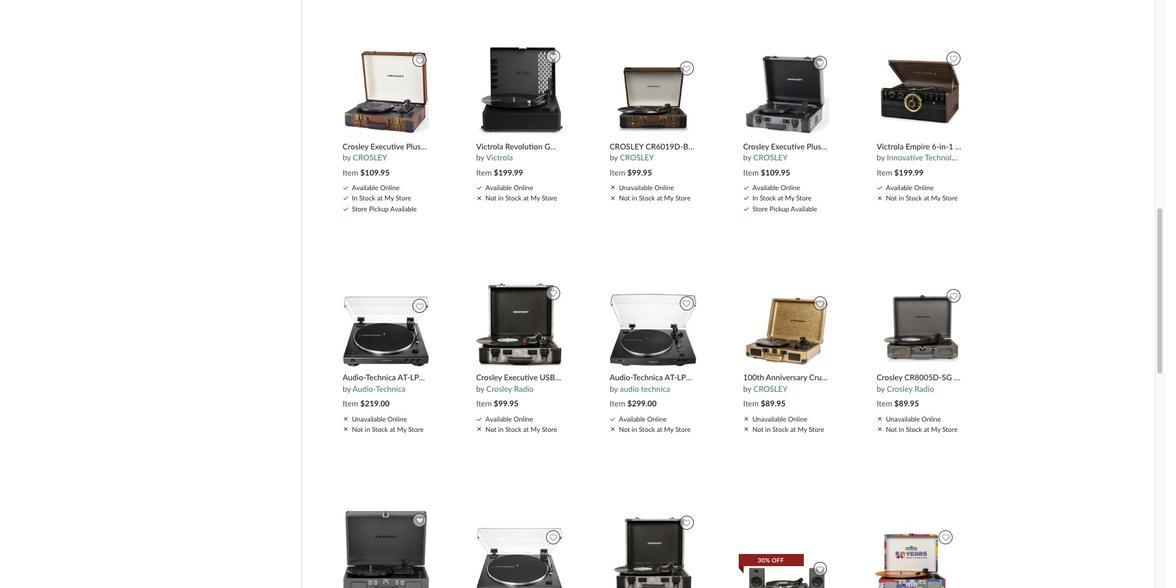 Task type: vqa. For each thing, say whether or not it's contained in the screenshot.


Task type: describe. For each thing, give the bounding box(es) containing it.
stock for victrola empire 6-in-1 wood… by innovative technology item $199.99
[[906, 194, 922, 202]]

… for crosley executive plus- brown …
[[450, 141, 456, 151]]

title: victrola empire 6-in-1 wood empire mid century modern bluetooth record player with 3-speed turntable, cd, cassette player and radio image
[[876, 49, 964, 136]]

not in stock at my store for 100th anniversary cruiser… by crosley item $89.95
[[752, 425, 824, 433]]

cruiser… inside '100th anniversary cruiser… by crosley item $89.95'
[[809, 373, 840, 382]]

unavailable online for $89.95
[[752, 415, 807, 423]]

not in stock at my store for audio-technica at-lp60xbt-bk… by audio-technica item $219.00
[[352, 425, 424, 433]]

by inside crosley cr8005d-sg cruiser… by crosley radio item $89.95
[[877, 384, 885, 394]]

$109.95 for crosley executive plus- brown … by crosley item $109.95
[[360, 168, 390, 177]]

not in stock at my store for crosley executive usb record… by crosley radio item $99.95
[[485, 425, 557, 433]]

100th anniversary cruiser… by crosley item $89.95
[[743, 373, 840, 408]]

revolution
[[505, 141, 543, 151]]

30%
[[758, 556, 770, 564]]

at for crosley cr8005d-sg cruiser… by crosley radio item $89.95
[[924, 425, 929, 433]]

audio- for audio
[[610, 373, 633, 382]]

$299.00
[[627, 399, 657, 408]]

stock for crosley cr6019d-br executive… by crosley item $99.95
[[639, 194, 655, 202]]

available for victrola empire 6-in-1 wood… by innovative technology item $199.99
[[886, 184, 912, 191]]

in for crosley executive usb record… by crosley radio item $99.95
[[498, 425, 504, 433]]

audio-technica at-lp3xbt-bk… by audio technica item $299.00
[[610, 373, 724, 408]]

crosley executive usb record… link
[[476, 373, 587, 383]]

online for audio-technica at-lp3xbt-bk… by audio technica item $299.00
[[647, 415, 667, 423]]

audio-technica at-lp60xbt-bk… by audio-technica item $219.00
[[343, 373, 462, 408]]

my store down crosley executive plus- brown … by crosley item $109.95
[[384, 194, 411, 202]]

crosley for crosley cr8005d-sg cruiser…
[[877, 373, 902, 382]]

unavailable online for audio-
[[352, 415, 407, 423]]

unavailable for item
[[619, 184, 653, 191]]

executive for record…
[[504, 373, 538, 382]]

30% off
[[758, 556, 784, 564]]

crosley inside crosley executive plus- smoke … by crosley item $109.95
[[753, 153, 788, 163]]

crosley down cr6019d-
[[620, 153, 654, 163]]

available online for audio-technica at-lp3xbt-bk… by audio technica item $299.00
[[619, 415, 667, 423]]

in-
[[939, 141, 949, 151]]

unavailable for $89.95
[[752, 415, 786, 423]]

$99.95 inside crosley cr6019d-br executive… by crosley item $99.95
[[627, 168, 652, 177]]

1
[[949, 141, 953, 151]]

by inside crosley executive usb record… by crosley radio item $99.95
[[476, 384, 484, 394]]

store pickup available for crosley executive plus- brown … by crosley item $109.95
[[352, 205, 417, 212]]

in for victrola empire 6-in-1 wood… by innovative technology item $199.99
[[899, 194, 904, 202]]

available online for victrola empire 6-in-1 wood… by innovative technology item $199.99
[[886, 184, 934, 191]]

available for crosley executive plus- smoke … by crosley item $109.95
[[752, 184, 779, 191]]

item inside crosley cr8005d-sg cruiser… by crosley radio item $89.95
[[877, 399, 892, 408]]

audio- for audio-
[[343, 373, 366, 382]]

item inside victrola revolution go… by victrola item $199.99
[[476, 168, 492, 177]]

title: audio-technica lp60xbt- fully automatic bluetooth wireless belt drive turntable image
[[476, 528, 563, 588]]

stock for audio-technica at-lp60xbt-bk… by audio-technica item $219.00
[[372, 425, 388, 433]]

available online for crosley executive usb record… by crosley radio item $99.95
[[485, 415, 533, 423]]

at down crosley executive plus- smoke … by crosley item $109.95
[[778, 194, 783, 202]]

my store for crosley cr6019d-br executive… by crosley item $99.95
[[664, 194, 691, 202]]

stock down crosley executive plus- brown … by crosley item $109.95
[[359, 194, 375, 202]]

pickup for crosley executive plus- brown … by crosley item $109.95
[[369, 205, 389, 212]]

innovative technology link
[[887, 153, 964, 163]]

at- for audio technica
[[665, 373, 677, 382]]

go…
[[545, 141, 562, 151]]

stock for 100th anniversary cruiser… by crosley item $89.95
[[772, 425, 789, 433]]

executive for brown
[[370, 141, 404, 151]]

not in stock at my store for crosley cr6019d-br executive… by crosley item $99.95
[[619, 194, 691, 202]]

audio-technica link
[[353, 384, 406, 394]]

store for crosley executive plus- brown … by crosley item $109.95
[[352, 205, 367, 212]]

technica down the audio-technica at-lp60xbt-bk… link
[[376, 384, 406, 394]]

close modal image for victrola empire 6-in-1 wood… by innovative technology item $199.99
[[878, 196, 882, 200]]

not for audio-technica at-lp60xbt-bk… by audio-technica item $219.00
[[352, 425, 363, 433]]

my store for victrola revolution go… by victrola item $199.99
[[531, 194, 557, 202]]

crosley link for crosley executive plus- smoke …
[[753, 153, 788, 163]]

executive…
[[695, 141, 743, 151]]

check image for audio-technica at-lp3xbt-bk… by audio technica item $299.00
[[610, 417, 615, 421]]

online for victrola empire 6-in-1 wood… by innovative technology item $199.99
[[914, 184, 934, 191]]

cr8005d-
[[904, 373, 942, 382]]

in for audio-technica at-lp60xbt-bk… by audio-technica item $219.00
[[365, 425, 370, 433]]

item inside crosley executive plus- smoke … by crosley item $109.95
[[743, 168, 759, 177]]

item inside '100th anniversary cruiser… by crosley item $89.95'
[[743, 399, 759, 408]]

lp60xbt-
[[410, 373, 445, 382]]

at for audio-technica at-lp60xbt-bk… by audio-technica item $219.00
[[390, 425, 395, 433]]

plus- for brown
[[406, 141, 424, 151]]

online for audio-technica at-lp60xbt-bk… by audio-technica item $219.00
[[387, 415, 407, 423]]

brown
[[426, 141, 448, 151]]

bk… for lp3xbt-
[[708, 373, 724, 382]]

by inside victrola empire 6-in-1 wood… by innovative technology item $199.99
[[877, 153, 885, 163]]

crosley executive plus- brown … by crosley item $109.95
[[343, 141, 456, 177]]

… for crosley executive plus- smoke …
[[851, 141, 857, 151]]

available for victrola revolution go… by victrola item $199.99
[[485, 184, 512, 191]]

$99.95 inside crosley executive usb record… by crosley radio item $99.95
[[494, 399, 519, 408]]

by inside crosley cr6019d-br executive… by crosley item $99.95
[[610, 153, 618, 163]]

at for 100th anniversary cruiser… by crosley item $89.95
[[790, 425, 796, 433]]

$89.95 inside '100th anniversary cruiser… by crosley item $89.95'
[[761, 399, 786, 408]]

check image for victrola revolution go… by victrola item $199.99
[[477, 186, 482, 190]]

crosley for crosley executive usb record…
[[476, 373, 502, 382]]

victrola link
[[486, 153, 513, 163]]

innovative
[[887, 153, 923, 163]]

crosley cr6019d-br executive… by crosley item $99.95
[[610, 141, 743, 177]]

store pickup available for crosley executive plus- smoke … by crosley item $109.95
[[752, 205, 817, 212]]

not for crosley cr8005d-sg cruiser… by crosley radio item $89.95
[[886, 425, 897, 433]]

bk… for lp60xbt-
[[445, 373, 462, 382]]

crosley executive plus- smoke … link
[[743, 141, 857, 151]]

not in stock at my store for victrola revolution go… by victrola item $199.99
[[485, 194, 557, 202]]

crosley inside crosley executive plus- brown … by crosley item $109.95
[[353, 153, 387, 163]]

$89.95 inside crosley cr8005d-sg cruiser… by crosley radio item $89.95
[[894, 399, 919, 408]]

my store for victrola empire 6-in-1 wood… by innovative technology item $199.99
[[931, 194, 958, 202]]

anniversary
[[766, 373, 807, 382]]

victrola revolution go… by victrola item $199.99
[[476, 141, 562, 177]]

not for 100th anniversary cruiser… by crosley item $89.95
[[752, 425, 764, 433]]

audio technica link
[[620, 384, 670, 394]]

$109.95 for crosley executive plus- smoke … by crosley item $109.95
[[761, 168, 790, 177]]

cruiser… inside crosley cr8005d-sg cruiser… by crosley radio item $89.95
[[954, 373, 985, 382]]

stock for crosley executive usb record… by crosley radio item $99.95
[[505, 425, 521, 433]]

in stock at my store for crosley executive plus- smoke … by crosley item $109.95
[[752, 194, 812, 202]]

available online for crosley executive plus- brown … by crosley item $109.95
[[352, 184, 400, 191]]

item inside crosley executive plus- brown … by crosley item $109.95
[[343, 168, 358, 177]]

$219.00
[[360, 399, 390, 408]]

item inside victrola empire 6-in-1 wood… by innovative technology item $199.99
[[877, 168, 892, 177]]

victrola for victrola
[[476, 141, 503, 151]]

stock down crosley executive plus- smoke … by crosley item $109.95
[[760, 194, 776, 202]]

victrola for innovative technology
[[877, 141, 904, 151]]

my store for audio-technica at-lp3xbt-bk… by audio technica item $299.00
[[664, 425, 691, 433]]

not in stock at my store for victrola empire 6-in-1 wood… by innovative technology item $199.99
[[886, 194, 958, 202]]

check image for victrola empire 6-in-1 wood… by innovative technology item $199.99
[[877, 186, 882, 190]]

online for crosley executive usb record… by crosley radio item $99.95
[[514, 415, 533, 423]]

radio for $99.95
[[514, 384, 534, 394]]

title: crosley t150a-cg turntable & speakers charcoal grey (b&n exclusive) image
[[743, 561, 830, 588]]

crosley for crosley executive plus- smoke …
[[743, 141, 769, 151]]

by inside crosley executive plus- brown … by crosley item $109.95
[[343, 153, 351, 163]]

empire
[[906, 141, 930, 151]]

online for crosley executive plus- smoke … by crosley item $109.95
[[781, 184, 800, 191]]

crosley link for crosley executive plus- brown …
[[353, 153, 387, 163]]

crosley link for crosley cr6019d-br executive…
[[620, 153, 654, 163]]

at down crosley executive plus- brown … by crosley item $109.95
[[377, 194, 383, 202]]

100th
[[743, 373, 764, 382]]

by inside '100th anniversary cruiser… by crosley item $89.95'
[[743, 384, 751, 394]]

crosley for crosley executive plus- brown …
[[343, 141, 368, 151]]

my store down crosley executive plus- smoke … by crosley item $109.95
[[785, 194, 812, 202]]

crosley cr8005d-sg cruiser… by crosley radio item $89.95
[[877, 373, 985, 408]]

title: crosley cruiser plus record player- slate image
[[342, 510, 430, 588]]



Task type: locate. For each thing, give the bounding box(es) containing it.
1 horizontal spatial …
[[851, 141, 857, 151]]

unavailable online down $219.00
[[352, 415, 407, 423]]

crosley inside crosley executive plus- brown … by crosley item $109.95
[[343, 141, 368, 151]]

off
[[772, 556, 784, 564]]

1 plus- from the left
[[406, 141, 424, 151]]

100th anniversary cruiser… link
[[743, 373, 840, 383]]

crosley link down crosley executive plus- smoke … link
[[753, 153, 788, 163]]

0 horizontal spatial plus-
[[406, 141, 424, 151]]

unavailable down crosley cr6019d-br executive… by crosley item $99.95
[[619, 184, 653, 191]]

title: crosley cr8005d-sem b&n exclusive cruiser turntable - sesame street image
[[868, 528, 956, 588]]

not for victrola empire 6-in-1 wood… by innovative technology item $199.99
[[886, 194, 897, 202]]

$199.99 inside victrola revolution go… by victrola item $199.99
[[494, 168, 523, 177]]

online for crosley cr8005d-sg cruiser… by crosley radio item $89.95
[[922, 415, 941, 423]]

store
[[352, 205, 367, 212], [752, 205, 768, 212]]

title: crosley executive plus- brown (exclusive) image
[[342, 50, 430, 136]]

my store down audio-technica at-lp60xbt-bk… by audio-technica item $219.00
[[397, 425, 424, 433]]

in for crosley cr8005d-sg cruiser… by crosley radio item $89.95
[[899, 425, 904, 433]]

$109.95 down crosley executive plus- smoke … link
[[761, 168, 790, 177]]

1 $109.95 from the left
[[360, 168, 390, 177]]

technica
[[641, 384, 670, 394]]

crosley executive plus- smoke … by crosley item $109.95
[[743, 141, 857, 177]]

at- for audio-technica
[[398, 373, 410, 382]]

plus- left brown
[[406, 141, 424, 151]]

not in stock at my store for audio-technica at-lp3xbt-bk… by audio technica item $299.00
[[619, 425, 691, 433]]

close modal image
[[611, 186, 615, 189], [344, 417, 348, 420], [745, 417, 748, 420], [344, 427, 348, 431], [478, 427, 481, 431], [611, 427, 615, 431], [878, 427, 882, 431]]

1 in from the left
[[352, 194, 357, 202]]

online down crosley executive usb record… by crosley radio item $99.95
[[514, 415, 533, 423]]

0 horizontal spatial $89.95
[[761, 399, 786, 408]]

not for victrola revolution go… by victrola item $199.99
[[485, 194, 497, 202]]

in down innovative
[[899, 194, 904, 202]]

0 horizontal spatial $109.95
[[360, 168, 390, 177]]

0 vertical spatial $99.95
[[627, 168, 652, 177]]

victrola empire 6-in-1 wood… link
[[877, 141, 982, 151]]

at down victrola revolution go… by victrola item $199.99
[[523, 194, 529, 202]]

wood…
[[955, 141, 982, 151]]

bk…
[[445, 373, 462, 382], [708, 373, 724, 382]]

1 horizontal spatial $109.95
[[761, 168, 790, 177]]

available online down crosley executive plus- brown … by crosley item $109.95
[[352, 184, 400, 191]]

cruiser…
[[809, 373, 840, 382], [954, 373, 985, 382]]

1 at- from the left
[[398, 373, 410, 382]]

0 horizontal spatial cruiser…
[[809, 373, 840, 382]]

store pickup available
[[352, 205, 417, 212], [752, 205, 817, 212]]

1 $199.99 from the left
[[494, 168, 523, 177]]

cr6019d-
[[646, 141, 683, 151]]

2 bk… from the left
[[708, 373, 724, 382]]

in for crosley executive plus- smoke … by crosley item $109.95
[[752, 194, 758, 202]]

at down victrola empire 6-in-1 wood… by innovative technology item $199.99
[[924, 194, 929, 202]]

1 horizontal spatial radio
[[915, 384, 934, 394]]

my store down crosley cr8005d-sg cruiser… by crosley radio item $89.95
[[931, 425, 958, 433]]

audio-technica at-lp60xbt-bk… link
[[343, 373, 462, 383]]

title: 100th anniversary cruiser deluxe turntable- limited edition gold image
[[743, 294, 830, 367]]

online down '100th anniversary cruiser… by crosley item $89.95'
[[788, 415, 807, 423]]

title: audio-technica at-lp3xbt-bk fully automatic bluetooth belt drive turntable image
[[609, 293, 697, 367]]

at down audio-technica at-lp3xbt-bk… by audio technica item $299.00
[[657, 425, 662, 433]]

cruiser… right anniversary
[[809, 373, 840, 382]]

my store down crosley executive usb record… by crosley radio item $99.95
[[531, 425, 557, 433]]

bk… inside audio-technica at-lp3xbt-bk… by audio technica item $299.00
[[708, 373, 724, 382]]

technica
[[366, 373, 396, 382], [633, 373, 663, 382], [376, 384, 406, 394]]

at for crosley cr6019d-br executive… by crosley item $99.95
[[657, 194, 662, 202]]

by inside audio-technica at-lp3xbt-bk… by audio technica item $299.00
[[610, 384, 618, 394]]

title: crosley executive plus- smoke (exclusive) image
[[743, 53, 830, 136]]

$199.99
[[494, 168, 523, 177], [894, 168, 924, 177]]

technica for technica
[[633, 373, 663, 382]]

by inside crosley executive plus- smoke … by crosley item $109.95
[[743, 153, 751, 163]]

not in stock at my store down crosley cr8005d-sg cruiser… by crosley radio item $89.95
[[886, 425, 958, 433]]

2 $109.95 from the left
[[761, 168, 790, 177]]

item
[[343, 168, 358, 177], [476, 168, 492, 177], [610, 168, 625, 177], [743, 168, 759, 177], [877, 168, 892, 177], [343, 399, 358, 408], [476, 399, 492, 408], [610, 399, 625, 408], [743, 399, 759, 408], [877, 399, 892, 408]]

1 horizontal spatial in
[[752, 194, 758, 202]]

lp3xbt-
[[677, 373, 708, 382]]

title: crosley cr8005d-sg cruiser deluxe turntable - slate image
[[876, 286, 964, 367]]

unavailable online
[[619, 184, 674, 191], [352, 415, 407, 423], [752, 415, 807, 423], [886, 415, 941, 423]]

not in stock at my store down victrola revolution go… by victrola item $199.99
[[485, 194, 557, 202]]

unavailable online down crosley cr6019d-br executive… by crosley item $99.95
[[619, 184, 674, 191]]

br
[[683, 141, 693, 151]]

0 horizontal spatial $99.95
[[494, 399, 519, 408]]

2 at- from the left
[[665, 373, 677, 382]]

at for victrola empire 6-in-1 wood… by innovative technology item $199.99
[[924, 194, 929, 202]]

crosley cr8005d-sg cruiser… link
[[877, 373, 985, 383]]

1 horizontal spatial plus-
[[807, 141, 824, 151]]

1 store from the left
[[352, 205, 367, 212]]

crosley down anniversary
[[753, 384, 788, 394]]

not for crosley executive usb record… by crosley radio item $99.95
[[485, 425, 497, 433]]

record…
[[557, 373, 587, 382]]

2 $199.99 from the left
[[894, 168, 924, 177]]

1 store pickup available from the left
[[352, 205, 417, 212]]

at down '100th anniversary cruiser… by crosley item $89.95'
[[790, 425, 796, 433]]

unavailable down '100th anniversary cruiser… by crosley item $89.95'
[[752, 415, 786, 423]]

bk… inside audio-technica at-lp60xbt-bk… by audio-technica item $219.00
[[445, 373, 462, 382]]

plus- inside crosley executive plus- brown … by crosley item $109.95
[[406, 141, 424, 151]]

… inside crosley executive plus- smoke … by crosley item $109.95
[[851, 141, 857, 151]]

1 horizontal spatial executive
[[504, 373, 538, 382]]

check image
[[343, 186, 348, 190], [744, 186, 749, 190], [744, 196, 749, 200], [744, 207, 749, 211]]

1 horizontal spatial $199.99
[[894, 168, 924, 177]]

executive left brown
[[370, 141, 404, 151]]

not in stock at my store
[[485, 194, 557, 202], [619, 194, 691, 202], [886, 194, 958, 202], [352, 425, 424, 433], [485, 425, 557, 433], [619, 425, 691, 433], [752, 425, 824, 433], [886, 425, 958, 433]]

1 horizontal spatial in stock at my store
[[752, 194, 812, 202]]

… inside crosley executive plus- brown … by crosley item $109.95
[[450, 141, 456, 151]]

in stock at my store for crosley executive plus- brown … by crosley item $109.95
[[352, 194, 411, 202]]

0 horizontal spatial store
[[352, 205, 367, 212]]

stock for victrola revolution go… by victrola item $199.99
[[505, 194, 521, 202]]

available online for crosley executive plus- smoke … by crosley item $109.95
[[752, 184, 800, 191]]

$89.95 down cr8005d-
[[894, 399, 919, 408]]

available
[[352, 184, 378, 191], [485, 184, 512, 191], [752, 184, 779, 191], [886, 184, 912, 191], [390, 205, 417, 212], [791, 205, 817, 212], [485, 415, 512, 423], [619, 415, 645, 423]]

in for crosley cr6019d-br executive… by crosley item $99.95
[[632, 194, 637, 202]]

online for victrola revolution go… by victrola item $199.99
[[514, 184, 533, 191]]

in down crosley executive plus- brown … by crosley item $109.95
[[352, 194, 357, 202]]

1 horizontal spatial store
[[752, 205, 768, 212]]

sg
[[942, 373, 952, 382]]

radio down cr8005d-
[[915, 384, 934, 394]]

unavailable down $219.00
[[352, 415, 386, 423]]

victrola inside victrola empire 6-in-1 wood… by innovative technology item $199.99
[[877, 141, 904, 151]]

my store down crosley cr6019d-br executive… by crosley item $99.95
[[664, 194, 691, 202]]

unavailable online for radio
[[886, 415, 941, 423]]

2 … from the left
[[851, 141, 857, 151]]

available online down innovative
[[886, 184, 934, 191]]

plus-
[[406, 141, 424, 151], [807, 141, 824, 151]]

technica up audio-technica link
[[366, 373, 396, 382]]

executive inside crosley executive plus- smoke … by crosley item $109.95
[[771, 141, 805, 151]]

2 horizontal spatial executive
[[771, 141, 805, 151]]

1 in stock at my store from the left
[[352, 194, 411, 202]]

1 cruiser… from the left
[[809, 373, 840, 382]]

0 horizontal spatial store pickup available
[[352, 205, 417, 212]]

online for 100th anniversary cruiser… by crosley item $89.95
[[788, 415, 807, 423]]

my store for crosley cr8005d-sg cruiser… by crosley radio item $89.95
[[931, 425, 958, 433]]

executive left usb
[[504, 373, 538, 382]]

$89.95 down anniversary
[[761, 399, 786, 408]]

at for victrola revolution go… by victrola item $199.99
[[523, 194, 529, 202]]

online for crosley cr6019d-br executive… by crosley item $99.95
[[655, 184, 674, 191]]

0 horizontal spatial in stock at my store
[[352, 194, 411, 202]]

executive inside crosley executive plus- brown … by crosley item $109.95
[[370, 141, 404, 151]]

audio- inside audio-technica at-lp3xbt-bk… by audio technica item $299.00
[[610, 373, 633, 382]]

0 horizontal spatial executive
[[370, 141, 404, 151]]

not in stock at my store down $299.00 at bottom
[[619, 425, 691, 433]]

close modal image for victrola revolution go… by victrola item $199.99
[[478, 196, 481, 200]]

at for crosley executive usb record… by crosley radio item $99.95
[[523, 425, 529, 433]]

unavailable online for item
[[619, 184, 674, 191]]

check image for crosley executive usb record… by crosley radio item $99.95
[[477, 417, 482, 421]]

…
[[450, 141, 456, 151], [851, 141, 857, 151]]

available for audio-technica at-lp3xbt-bk… by audio technica item $299.00
[[619, 415, 645, 423]]

radio for $89.95
[[915, 384, 934, 394]]

1 horizontal spatial pickup
[[770, 205, 789, 212]]

crosley executive plus- brown … link
[[343, 141, 456, 151]]

$109.95 down crosley executive plus- brown … link
[[360, 168, 390, 177]]

1 horizontal spatial cruiser…
[[954, 373, 985, 382]]

2 in stock at my store from the left
[[752, 194, 812, 202]]

item inside audio-technica at-lp60xbt-bk… by audio-technica item $219.00
[[343, 399, 358, 408]]

cruiser… right "sg"
[[954, 373, 985, 382]]

not in stock at my store down $219.00
[[352, 425, 424, 433]]

available online down $299.00 at bottom
[[619, 415, 667, 423]]

online down victrola empire 6-in-1 wood… by innovative technology item $199.99
[[914, 184, 934, 191]]

online down crosley cr8005d-sg cruiser… by crosley radio item $89.95
[[922, 415, 941, 423]]

online for crosley executive plus- brown … by crosley item $109.95
[[380, 184, 400, 191]]

title: victrola revolution go portable record player image
[[476, 47, 563, 136]]

not for audio-technica at-lp3xbt-bk… by audio technica item $299.00
[[619, 425, 630, 433]]

2 cruiser… from the left
[[954, 373, 985, 382]]

audio
[[620, 384, 639, 394]]

$199.99 down the victrola link
[[494, 168, 523, 177]]

available for crosley executive plus- brown … by crosley item $109.95
[[352, 184, 378, 191]]

crosley executive usb record… by crosley radio item $99.95
[[476, 373, 587, 408]]

in stock at my store down crosley executive plus- brown … by crosley item $109.95
[[352, 194, 411, 202]]

crosley radio link down crosley executive usb record… link
[[486, 384, 534, 394]]

at- inside audio-technica at-lp60xbt-bk… by audio-technica item $219.00
[[398, 373, 410, 382]]

2 crosley radio link from the left
[[887, 384, 934, 394]]

close modal image
[[478, 196, 481, 200], [611, 196, 615, 200], [878, 196, 882, 200], [878, 417, 882, 420], [745, 427, 748, 431]]

online down $299.00 at bottom
[[647, 415, 667, 423]]

in down crosley executive plus- smoke … by crosley item $109.95
[[752, 194, 758, 202]]

$109.95 inside crosley executive plus- brown … by crosley item $109.95
[[360, 168, 390, 177]]

crosley cr6019d-br executive… link
[[610, 141, 743, 151]]

victrola empire 6-in-1 wood… by innovative technology item $199.99
[[877, 141, 982, 177]]

victrola
[[476, 141, 503, 151], [877, 141, 904, 151], [486, 153, 513, 163]]

2 radio from the left
[[915, 384, 934, 394]]

online down victrola revolution go… by victrola item $199.99
[[514, 184, 533, 191]]

pickup down crosley executive plus- smoke … by crosley item $109.95
[[770, 205, 789, 212]]

pickup for crosley executive plus- smoke … by crosley item $109.95
[[770, 205, 789, 212]]

crosley down crosley executive plus- brown … link
[[353, 153, 387, 163]]

crosley radio link for executive
[[486, 384, 534, 394]]

crosley link
[[353, 153, 387, 163], [620, 153, 654, 163], [753, 153, 788, 163], [753, 384, 788, 394]]

check image
[[477, 186, 482, 190], [877, 186, 882, 190], [343, 196, 348, 200], [343, 207, 348, 211], [477, 417, 482, 421], [610, 417, 615, 421]]

in
[[352, 194, 357, 202], [752, 194, 758, 202]]

my store for crosley executive usb record… by crosley radio item $99.95
[[531, 425, 557, 433]]

unavailable for audio-
[[352, 415, 386, 423]]

at for audio-technica at-lp3xbt-bk… by audio technica item $299.00
[[657, 425, 662, 433]]

1 radio from the left
[[514, 384, 534, 394]]

store pickup available down crosley executive plus- brown … by crosley item $109.95
[[352, 205, 417, 212]]

$99.95 down crosley executive usb record… link
[[494, 399, 519, 408]]

1 bk… from the left
[[445, 373, 462, 382]]

stock
[[359, 194, 375, 202], [505, 194, 521, 202], [639, 194, 655, 202], [760, 194, 776, 202], [906, 194, 922, 202], [372, 425, 388, 433], [505, 425, 521, 433], [639, 425, 655, 433], [772, 425, 789, 433], [906, 425, 922, 433]]

at
[[377, 194, 383, 202], [523, 194, 529, 202], [657, 194, 662, 202], [778, 194, 783, 202], [924, 194, 929, 202], [390, 425, 395, 433], [523, 425, 529, 433], [657, 425, 662, 433], [790, 425, 796, 433], [924, 425, 929, 433]]

crosley radio link down cr8005d-
[[887, 384, 934, 394]]

crosley radio link
[[486, 384, 534, 394], [887, 384, 934, 394]]

crosley link down anniversary
[[753, 384, 788, 394]]

executive
[[370, 141, 404, 151], [771, 141, 805, 151], [504, 373, 538, 382]]

title: crosley executive usb record player- smoke image
[[476, 283, 563, 367]]

item inside crosley executive usb record… by crosley radio item $99.95
[[476, 399, 492, 408]]

radio down crosley executive usb record… link
[[514, 384, 534, 394]]

$99.95
[[627, 168, 652, 177], [494, 399, 519, 408]]

crosley left cr6019d-
[[610, 141, 644, 151]]

unavailable for radio
[[886, 415, 920, 423]]

1 horizontal spatial $89.95
[[894, 399, 919, 408]]

2 store pickup available from the left
[[752, 205, 817, 212]]

stock for crosley cr8005d-sg cruiser… by crosley radio item $89.95
[[906, 425, 922, 433]]

available online down crosley executive usb record… by crosley radio item $99.95
[[485, 415, 533, 423]]

6-
[[932, 141, 939, 151]]

stock down crosley cr6019d-br executive… by crosley item $99.95
[[639, 194, 655, 202]]

at-
[[398, 373, 410, 382], [665, 373, 677, 382]]

plus- for smoke
[[807, 141, 824, 151]]

online down crosley executive plus- brown … by crosley item $109.95
[[380, 184, 400, 191]]

my store for audio-technica at-lp60xbt-bk… by audio-technica item $219.00
[[397, 425, 424, 433]]

1 horizontal spatial at-
[[665, 373, 677, 382]]

$99.95 down cr6019d-
[[627, 168, 652, 177]]

online
[[380, 184, 400, 191], [514, 184, 533, 191], [655, 184, 674, 191], [781, 184, 800, 191], [914, 184, 934, 191], [387, 415, 407, 423], [514, 415, 533, 423], [647, 415, 667, 423], [788, 415, 807, 423], [922, 415, 941, 423]]

2 $89.95 from the left
[[894, 399, 919, 408]]

audio-technica at-lp3xbt-bk… link
[[610, 373, 724, 383]]

in for 100th anniversary cruiser… by crosley item $89.95
[[765, 425, 771, 433]]

in for audio-technica at-lp3xbt-bk… by audio technica item $299.00
[[632, 425, 637, 433]]

crosley link for 100th anniversary cruiser…
[[753, 384, 788, 394]]

item inside crosley cr6019d-br executive… by crosley item $99.95
[[610, 168, 625, 177]]

audio- up the audio
[[610, 373, 633, 382]]

2 plus- from the left
[[807, 141, 824, 151]]

stock down $219.00
[[372, 425, 388, 433]]

0 horizontal spatial at-
[[398, 373, 410, 382]]

1 horizontal spatial crosley radio link
[[887, 384, 934, 394]]

close modal image for 100th anniversary cruiser… by crosley item $89.95
[[745, 427, 748, 431]]

audio- up audio-technica link
[[343, 373, 366, 382]]

technica inside audio-technica at-lp3xbt-bk… by audio technica item $299.00
[[633, 373, 663, 382]]

at down audio-technica at-lp60xbt-bk… by audio-technica item $219.00
[[390, 425, 395, 433]]

crosley
[[610, 141, 644, 151], [353, 153, 387, 163], [620, 153, 654, 163], [753, 153, 788, 163], [753, 384, 788, 394]]

by inside audio-technica at-lp60xbt-bk… by audio-technica item $219.00
[[343, 384, 351, 394]]

pickup down crosley executive plus- brown … by crosley item $109.95
[[369, 205, 389, 212]]

… right brown
[[450, 141, 456, 151]]

at down crosley executive usb record… by crosley radio item $99.95
[[523, 425, 529, 433]]

0 horizontal spatial bk…
[[445, 373, 462, 382]]

in
[[498, 194, 504, 202], [632, 194, 637, 202], [899, 194, 904, 202], [365, 425, 370, 433], [498, 425, 504, 433], [632, 425, 637, 433], [765, 425, 771, 433], [899, 425, 904, 433]]

my store down technology
[[931, 194, 958, 202]]

1 horizontal spatial bk…
[[708, 373, 724, 382]]

1 horizontal spatial $99.95
[[627, 168, 652, 177]]

technology
[[925, 153, 964, 163]]

title: audio-technica at-lp60xbt-bk bluetooth fully automatic belt-drive stereo turntable - black image
[[342, 296, 430, 367]]

audio- up $219.00
[[353, 384, 376, 394]]

2 store from the left
[[752, 205, 768, 212]]

1 pickup from the left
[[369, 205, 389, 212]]

victrola down victrola revolution go… link
[[486, 153, 513, 163]]

title: crosley cr6019d-smk executive usb turntable - smoke image
[[609, 513, 697, 588]]

stock down victrola revolution go… by victrola item $199.99
[[505, 194, 521, 202]]

$89.95
[[761, 399, 786, 408], [894, 399, 919, 408]]

crosley link down crosley executive plus- brown … link
[[353, 153, 387, 163]]

at down crosley cr8005d-sg cruiser… by crosley radio item $89.95
[[924, 425, 929, 433]]

unavailable online down '100th anniversary cruiser… by crosley item $89.95'
[[752, 415, 807, 423]]

1 horizontal spatial store pickup available
[[752, 205, 817, 212]]

unavailable
[[619, 184, 653, 191], [352, 415, 386, 423], [752, 415, 786, 423], [886, 415, 920, 423]]

crosley inside crosley executive plus- smoke … by crosley item $109.95
[[743, 141, 769, 151]]

0 horizontal spatial crosley radio link
[[486, 384, 534, 394]]

stock down innovative
[[906, 194, 922, 202]]

$109.95
[[360, 168, 390, 177], [761, 168, 790, 177]]

by inside victrola revolution go… by victrola item $199.99
[[476, 153, 484, 163]]

at- inside audio-technica at-lp3xbt-bk… by audio technica item $299.00
[[665, 373, 677, 382]]

crosley down crosley executive plus- smoke … link
[[753, 153, 788, 163]]

usb
[[540, 373, 555, 382]]

radio inside crosley cr8005d-sg cruiser… by crosley radio item $89.95
[[915, 384, 934, 394]]

1 … from the left
[[450, 141, 456, 151]]

0 horizontal spatial in
[[352, 194, 357, 202]]

audio-
[[343, 373, 366, 382], [610, 373, 633, 382], [353, 384, 376, 394]]

victrola revolution go… link
[[476, 141, 562, 151]]

stock down crosley cr8005d-sg cruiser… by crosley radio item $89.95
[[906, 425, 922, 433]]

technica for technica
[[366, 373, 396, 382]]

executive for smoke
[[771, 141, 805, 151]]

0 horizontal spatial radio
[[514, 384, 534, 394]]

title: crosley cr6019d-br executive portable usb turntable with bluetooth image
[[609, 59, 697, 136]]

my store
[[384, 194, 411, 202], [531, 194, 557, 202], [664, 194, 691, 202], [785, 194, 812, 202], [931, 194, 958, 202], [397, 425, 424, 433], [531, 425, 557, 433], [664, 425, 691, 433], [798, 425, 824, 433], [931, 425, 958, 433]]

online down crosley executive plus- smoke … by crosley item $109.95
[[781, 184, 800, 191]]

in for victrola revolution go… by victrola item $199.99
[[498, 194, 504, 202]]

plus- left smoke
[[807, 141, 824, 151]]

$199.99 inside victrola empire 6-in-1 wood… by innovative technology item $199.99
[[894, 168, 924, 177]]

crosley inside '100th anniversary cruiser… by crosley item $89.95'
[[753, 384, 788, 394]]

available online for victrola revolution go… by victrola item $199.99
[[485, 184, 533, 191]]

1 crosley radio link from the left
[[486, 384, 534, 394]]

crosley
[[343, 141, 368, 151], [743, 141, 769, 151], [476, 373, 502, 382], [877, 373, 902, 382], [486, 384, 512, 394], [887, 384, 913, 394]]

executive left smoke
[[771, 141, 805, 151]]

… right smoke
[[851, 141, 857, 151]]

pickup
[[369, 205, 389, 212], [770, 205, 789, 212]]

radio
[[514, 384, 534, 394], [915, 384, 934, 394]]

in stock at my store down crosley executive plus- smoke … by crosley item $109.95
[[752, 194, 812, 202]]

in down crosley cr6019d-br executive… by crosley item $99.95
[[632, 194, 637, 202]]

1 vertical spatial $99.95
[[494, 399, 519, 408]]

available online down crosley executive plus- smoke … by crosley item $109.95
[[752, 184, 800, 191]]

in down $219.00
[[365, 425, 370, 433]]

store pickup available down crosley executive plus- smoke … by crosley item $109.95
[[752, 205, 817, 212]]

executive inside crosley executive usb record… by crosley radio item $99.95
[[504, 373, 538, 382]]

at- up technica
[[665, 373, 677, 382]]

store for crosley executive plus- smoke … by crosley item $109.95
[[752, 205, 768, 212]]

radio inside crosley executive usb record… by crosley radio item $99.95
[[514, 384, 534, 394]]

by
[[343, 153, 351, 163], [476, 153, 484, 163], [610, 153, 618, 163], [743, 153, 751, 163], [877, 153, 885, 163], [343, 384, 351, 394], [476, 384, 484, 394], [610, 384, 618, 394], [743, 384, 751, 394], [877, 384, 885, 394]]

technica up audio technica link
[[633, 373, 663, 382]]

0 horizontal spatial …
[[450, 141, 456, 151]]

in stock at my store
[[352, 194, 411, 202], [752, 194, 812, 202]]

my store down audio-technica at-lp3xbt-bk… by audio technica item $299.00
[[664, 425, 691, 433]]

available online
[[352, 184, 400, 191], [485, 184, 533, 191], [752, 184, 800, 191], [886, 184, 934, 191], [485, 415, 533, 423], [619, 415, 667, 423]]

stock down '100th anniversary cruiser… by crosley item $89.95'
[[772, 425, 789, 433]]

available for crosley executive usb record… by crosley radio item $99.95
[[485, 415, 512, 423]]

stock down crosley executive usb record… by crosley radio item $99.95
[[505, 425, 521, 433]]

2 pickup from the left
[[770, 205, 789, 212]]

smoke
[[826, 141, 849, 151]]

0 horizontal spatial $199.99
[[494, 168, 523, 177]]

not
[[485, 194, 497, 202], [619, 194, 630, 202], [886, 194, 897, 202], [352, 425, 363, 433], [485, 425, 497, 433], [619, 425, 630, 433], [752, 425, 764, 433], [886, 425, 897, 433]]

in for crosley executive plus- brown … by crosley item $109.95
[[352, 194, 357, 202]]

1 $89.95 from the left
[[761, 399, 786, 408]]

victrola up innovative
[[877, 141, 904, 151]]

2 in from the left
[[752, 194, 758, 202]]

plus- inside crosley executive plus- smoke … by crosley item $109.95
[[807, 141, 824, 151]]

in down $299.00 at bottom
[[632, 425, 637, 433]]

not in stock at my store down crosley cr6019d-br executive… by crosley item $99.95
[[619, 194, 691, 202]]

$199.99 down innovative
[[894, 168, 924, 177]]

at down crosley cr6019d-br executive… by crosley item $99.95
[[657, 194, 662, 202]]

crosley radio link for cr8005d-
[[887, 384, 934, 394]]

not in stock at my store down victrola empire 6-in-1 wood… by innovative technology item $199.99
[[886, 194, 958, 202]]

close modal image for crosley cr6019d-br executive… by crosley item $99.95
[[611, 196, 615, 200]]

unavailable online down crosley cr8005d-sg cruiser… by crosley radio item $89.95
[[886, 415, 941, 423]]

0 horizontal spatial pickup
[[369, 205, 389, 212]]

in down '100th anniversary cruiser… by crosley item $89.95'
[[765, 425, 771, 433]]

$109.95 inside crosley executive plus- smoke … by crosley item $109.95
[[761, 168, 790, 177]]

item inside audio-technica at-lp3xbt-bk… by audio technica item $299.00
[[610, 399, 625, 408]]



